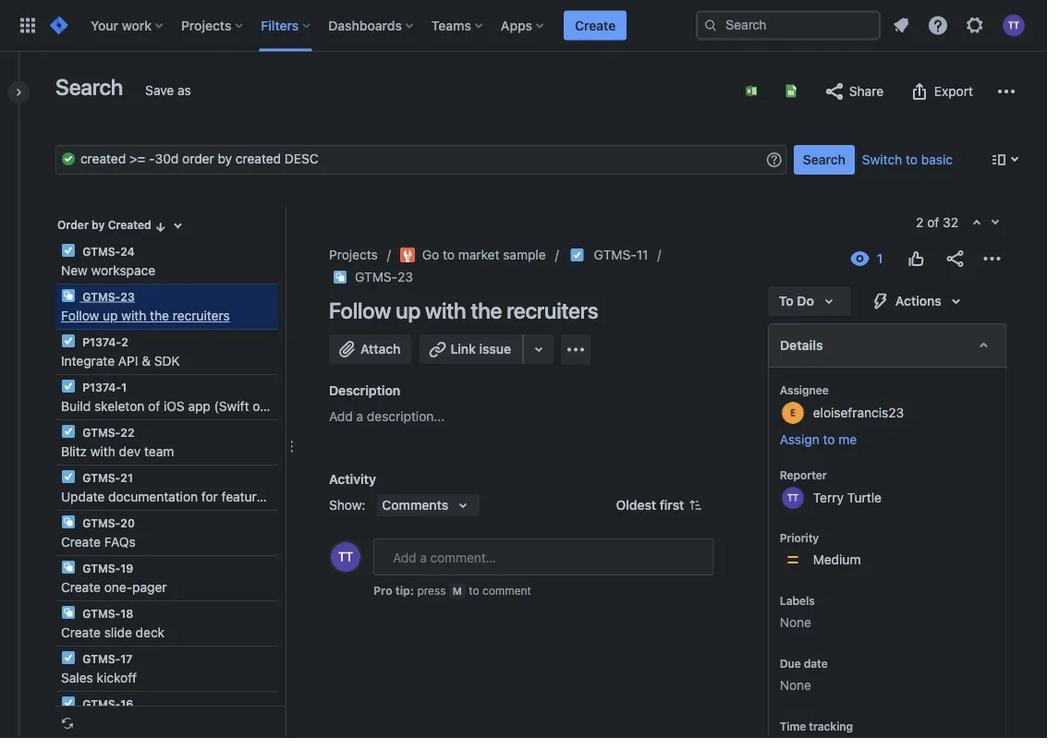 Task type: describe. For each thing, give the bounding box(es) containing it.
1 horizontal spatial recruiters
[[507, 298, 599, 324]]

sdk
[[154, 354, 180, 369]]

press
[[417, 584, 446, 597]]

task image inside "gtms-16" link
[[61, 696, 76, 711]]

assign
[[780, 432, 820, 448]]

link
[[451, 342, 476, 357]]

0 horizontal spatial follow
[[61, 308, 99, 324]]

1 horizontal spatial follow
[[329, 298, 391, 324]]

share
[[850, 84, 884, 99]]

projects for projects dropdown button
[[181, 18, 232, 33]]

create one-pager
[[61, 580, 167, 596]]

details element
[[768, 324, 1007, 368]]

your
[[91, 18, 118, 33]]

19
[[121, 562, 133, 575]]

sub task image for follow up with the recruiters
[[61, 289, 76, 303]]

kickoff
[[97, 671, 137, 686]]

gtms-16 link
[[57, 693, 276, 737]]

gtms-17
[[80, 653, 133, 666]]

p1374-2
[[80, 336, 128, 349]]

flutter)
[[268, 399, 312, 414]]

attach button
[[329, 335, 412, 364]]

0 vertical spatial search
[[55, 74, 123, 100]]

order
[[57, 219, 89, 232]]

your work button
[[85, 11, 170, 40]]

add app image
[[565, 339, 587, 361]]

link issue button
[[419, 335, 524, 364]]

issue
[[480, 342, 511, 357]]

sample
[[503, 247, 546, 263]]

0 horizontal spatial 2
[[121, 336, 128, 349]]

integrate api & sdk
[[61, 354, 180, 369]]

description...
[[367, 409, 445, 424]]

Search field
[[696, 11, 881, 40]]

to for assign
[[823, 432, 835, 448]]

attach
[[361, 342, 401, 357]]

gtms- for create one-pager
[[82, 562, 121, 575]]

description
[[329, 383, 401, 399]]

faqs
[[104, 535, 136, 550]]

small image
[[153, 220, 168, 234]]

priority pin to top. only you can see pinned fields. image
[[823, 531, 838, 546]]

feature
[[222, 490, 264, 505]]

task image for new workspace
[[61, 243, 76, 258]]

me
[[839, 432, 857, 448]]

assignee
[[780, 384, 829, 397]]

go to market sample image
[[400, 248, 415, 263]]

21
[[121, 472, 133, 485]]

a
[[357, 409, 364, 424]]

switch to basic link
[[863, 152, 953, 167]]

projects button
[[176, 11, 250, 40]]

1 vertical spatial gtms-23
[[80, 290, 135, 303]]

actions
[[896, 294, 942, 309]]

export button
[[900, 77, 983, 106]]

assign to me button
[[780, 431, 988, 449]]

gtms- down "projects" link
[[355, 270, 398, 285]]

task image for blitz with dev team
[[61, 424, 76, 439]]

17
[[121, 653, 133, 666]]

appswitcher icon image
[[17, 14, 39, 37]]

save as button
[[136, 76, 201, 105]]

due date none
[[780, 657, 828, 694]]

export
[[935, 84, 974, 99]]

gtms-21
[[80, 472, 133, 485]]

time
[[780, 720, 806, 733]]

m
[[453, 585, 462, 597]]

2 of 32
[[917, 215, 959, 230]]

copy link to issue image
[[410, 269, 425, 284]]

or
[[253, 399, 265, 414]]

gtms- for update documentation for feature update
[[82, 472, 121, 485]]

comment
[[483, 584, 532, 597]]

go to market sample
[[422, 247, 546, 263]]

medium
[[813, 553, 861, 568]]

add
[[329, 409, 353, 424]]

to do button
[[768, 287, 851, 316]]

sales
[[61, 671, 93, 686]]

gtms- right 'sample'
[[594, 247, 637, 263]]

share image
[[944, 248, 966, 270]]

gtms- for follow up with the recruiters
[[82, 290, 121, 303]]

1 horizontal spatial gtms-23
[[355, 270, 413, 285]]

open in microsoft excel image
[[744, 84, 759, 98]]

time tracking
[[780, 720, 853, 733]]

add a description...
[[329, 409, 445, 424]]

as
[[178, 83, 191, 98]]

link issue
[[451, 342, 511, 357]]

to for switch
[[906, 152, 918, 167]]

11
[[637, 247, 649, 263]]

banner containing your work
[[0, 0, 1048, 52]]

pro
[[374, 584, 393, 597]]

pager
[[132, 580, 167, 596]]

create button
[[564, 11, 627, 40]]

activity
[[329, 472, 376, 487]]

dashboards button
[[323, 11, 421, 40]]

primary element
[[11, 0, 696, 51]]

next issue 'p1374-2' ( type 'j' ) image
[[989, 215, 1003, 230]]

none inside due date none
[[780, 678, 811, 694]]

to
[[779, 294, 794, 309]]

gtms-22
[[80, 426, 135, 439]]

eloisefrancis23
[[813, 405, 904, 420]]

previous issue 'gtms-24' ( type 'k' ) image
[[970, 216, 985, 231]]

blitz
[[61, 444, 87, 460]]

terry turtle
[[813, 490, 882, 505]]

sub task image for create faqs
[[61, 515, 76, 530]]

share link
[[815, 77, 893, 106]]

0 vertical spatial sub task image
[[333, 270, 348, 285]]

app
[[188, 399, 211, 414]]

deck
[[136, 626, 165, 641]]

created
[[108, 219, 151, 232]]

task image left gtms-11 link on the top of the page
[[570, 248, 585, 263]]

gtms- for new workspace
[[82, 245, 121, 258]]

sales kickoff
[[61, 671, 137, 686]]

0 horizontal spatial 23
[[121, 290, 135, 303]]

task image for build skeleton of ios app (swift or flutter)
[[61, 379, 76, 394]]

to right m
[[469, 584, 480, 597]]

reporter
[[780, 469, 827, 482]]

workspace
[[91, 263, 155, 278]]

skeleton
[[94, 399, 145, 414]]

1 horizontal spatial with
[[121, 308, 146, 324]]

task image for integrate api & sdk
[[61, 334, 76, 349]]

create for create slide deck
[[61, 626, 101, 641]]

task image for sales kickoff
[[61, 651, 76, 666]]

for
[[202, 490, 218, 505]]

comments
[[382, 498, 449, 513]]

dev
[[119, 444, 141, 460]]

to for go
[[443, 247, 455, 263]]

sub task image for create one-pager
[[61, 560, 76, 575]]

vote options: no one has voted for this issue yet. image
[[905, 248, 928, 270]]

0 horizontal spatial follow up with the recruiters
[[61, 308, 230, 324]]

create for create one-pager
[[61, 580, 101, 596]]

notifications image
[[891, 14, 913, 37]]

task image for update documentation for feature update
[[61, 470, 76, 485]]

market
[[458, 247, 500, 263]]



Task type: vqa. For each thing, say whether or not it's contained in the screenshot.


Task type: locate. For each thing, give the bounding box(es) containing it.
p1374-1
[[80, 381, 127, 394]]

recruiters
[[507, 298, 599, 324], [173, 308, 230, 324]]

3 task image from the top
[[61, 470, 76, 485]]

32
[[943, 215, 959, 230]]

recruiters up sdk
[[173, 308, 230, 324]]

time tracking pin to top. only you can see pinned fields. image
[[857, 719, 872, 734]]

gtms- for blitz with dev team
[[82, 426, 121, 439]]

of left 32
[[928, 215, 940, 230]]

work
[[122, 18, 152, 33]]

create for create
[[575, 18, 616, 33]]

labels
[[780, 595, 815, 608]]

gtms- up sales kickoff
[[82, 653, 121, 666]]

1 horizontal spatial follow up with the recruiters
[[329, 298, 599, 324]]

api
[[118, 354, 138, 369]]

projects inside dropdown button
[[181, 18, 232, 33]]

help image
[[928, 14, 950, 37]]

order by created link
[[55, 214, 170, 236]]

order by created
[[57, 219, 151, 232]]

gtms-23 down go to market sample image
[[355, 270, 413, 285]]

1 vertical spatial projects
[[329, 247, 378, 263]]

22
[[121, 426, 135, 439]]

gtms- up create one-pager
[[82, 562, 121, 575]]

gtms- up blitz with dev team
[[82, 426, 121, 439]]

the up link issue
[[471, 298, 502, 324]]

profile image of terry turtle image
[[331, 543, 361, 572]]

create down 'gtms-19'
[[61, 580, 101, 596]]

task image
[[61, 243, 76, 258], [570, 248, 585, 263], [61, 334, 76, 349]]

filters button
[[256, 11, 317, 40]]

1 horizontal spatial search
[[803, 152, 846, 167]]

jira software image
[[48, 14, 70, 37], [48, 14, 70, 37]]

create faqs
[[61, 535, 136, 550]]

1 horizontal spatial 2
[[917, 215, 924, 230]]

projects link
[[329, 244, 378, 266]]

projects up as
[[181, 18, 232, 33]]

turtle
[[847, 490, 882, 505]]

2 p1374- from the top
[[82, 381, 121, 394]]

of left ios
[[148, 399, 160, 414]]

2 vertical spatial sub task image
[[61, 560, 76, 575]]

documentation
[[108, 490, 198, 505]]

none down labels
[[780, 615, 811, 631]]

0 horizontal spatial search
[[55, 74, 123, 100]]

sub task image for create slide deck
[[61, 606, 76, 621]]

new workspace
[[61, 263, 155, 278]]

gtms-18
[[80, 608, 134, 621]]

search left switch
[[803, 152, 846, 167]]

with
[[425, 298, 466, 324], [121, 308, 146, 324], [91, 444, 115, 460]]

23 down the workspace at the top of page
[[121, 290, 135, 303]]

create down gtms-18
[[61, 626, 101, 641]]

labels pin to top. only you can see pinned fields. image
[[819, 594, 833, 608]]

2 up api
[[121, 336, 128, 349]]

settings image
[[965, 14, 987, 37]]

sub task image
[[61, 515, 76, 530], [61, 606, 76, 621]]

create inside button
[[575, 18, 616, 33]]

1 vertical spatial 2
[[121, 336, 128, 349]]

follow up with the recruiters
[[329, 298, 599, 324], [61, 308, 230, 324]]

2 sub task image from the top
[[61, 606, 76, 621]]

0 vertical spatial sub task image
[[61, 515, 76, 530]]

search down your
[[55, 74, 123, 100]]

0 vertical spatial of
[[928, 215, 940, 230]]

0 vertical spatial 2
[[917, 215, 924, 230]]

link web pages and more image
[[528, 338, 550, 361]]

task image up update
[[61, 470, 76, 485]]

1 vertical spatial p1374-
[[82, 381, 121, 394]]

your profile and settings image
[[1003, 14, 1026, 37]]

p1374- for build
[[82, 381, 121, 394]]

assign to me
[[780, 432, 857, 448]]

23 down go to market sample image
[[398, 270, 413, 285]]

1 vertical spatial 23
[[121, 290, 135, 303]]

23
[[398, 270, 413, 285], [121, 290, 135, 303]]

gtms-11 link
[[594, 244, 649, 266]]

go to market sample link
[[400, 244, 546, 266]]

gtms- for create slide deck
[[82, 608, 121, 621]]

1 horizontal spatial 23
[[398, 270, 413, 285]]

banner
[[0, 0, 1048, 52]]

p1374- up integrate
[[82, 336, 121, 349]]

new
[[61, 263, 88, 278]]

gtms- up update
[[82, 472, 121, 485]]

search inside 'button'
[[803, 152, 846, 167]]

actions image
[[981, 248, 1003, 270]]

1 horizontal spatial of
[[928, 215, 940, 230]]

terry
[[813, 490, 844, 505]]

projects for "projects" link
[[329, 247, 378, 263]]

task image down sales
[[61, 696, 76, 711]]

task image up integrate
[[61, 334, 76, 349]]

basic
[[922, 152, 953, 167]]

1 vertical spatial sub task image
[[61, 289, 76, 303]]

1 vertical spatial search
[[803, 152, 846, 167]]

follow up the "attach" button at the left of the page
[[329, 298, 391, 324]]

0 horizontal spatial gtms-23
[[80, 290, 135, 303]]

of
[[928, 215, 940, 230], [148, 399, 160, 414]]

follow up with the recruiters up &
[[61, 308, 230, 324]]

with up the link
[[425, 298, 466, 324]]

0 vertical spatial projects
[[181, 18, 232, 33]]

task image
[[61, 379, 76, 394], [61, 424, 76, 439], [61, 470, 76, 485], [61, 651, 76, 666], [61, 696, 76, 711]]

save
[[145, 83, 174, 98]]

1 vertical spatial none
[[780, 678, 811, 694]]

create right the apps popup button
[[575, 18, 616, 33]]

1 vertical spatial of
[[148, 399, 160, 414]]

1 sub task image from the top
[[61, 515, 76, 530]]

gtms- up create faqs
[[82, 517, 121, 530]]

sidebar navigation image
[[0, 74, 41, 111]]

apps
[[501, 18, 533, 33]]

1 horizontal spatial projects
[[329, 247, 378, 263]]

with down "gtms-22"
[[91, 444, 115, 460]]

0 vertical spatial p1374-
[[82, 336, 121, 349]]

switch
[[863, 152, 903, 167]]

gtms- down sales kickoff
[[82, 698, 121, 711]]

1 horizontal spatial up
[[396, 298, 421, 324]]

0 horizontal spatial recruiters
[[173, 308, 230, 324]]

1 vertical spatial sub task image
[[61, 606, 76, 621]]

sub task image down "projects" link
[[333, 270, 348, 285]]

20
[[121, 517, 135, 530]]

create
[[575, 18, 616, 33], [61, 535, 101, 550], [61, 580, 101, 596], [61, 626, 101, 641]]

gtms- up new workspace
[[82, 245, 121, 258]]

2 left 32
[[917, 215, 924, 230]]

gtms-16
[[80, 698, 133, 711]]

to right go
[[443, 247, 455, 263]]

follow up with the recruiters up the link
[[329, 298, 599, 324]]

gtms- for sales kickoff
[[82, 653, 121, 666]]

0 horizontal spatial with
[[91, 444, 115, 460]]

by
[[92, 219, 105, 232]]

blitz with dev team
[[61, 444, 174, 460]]

projects up gtms-23 link
[[329, 247, 378, 263]]

sub task image left gtms-18
[[61, 606, 76, 621]]

gtms- for create faqs
[[82, 517, 121, 530]]

gtms- down new workspace
[[82, 290, 121, 303]]

p1374-
[[82, 336, 121, 349], [82, 381, 121, 394]]

comments button
[[377, 495, 480, 517]]

1 horizontal spatial the
[[471, 298, 502, 324]]

2 horizontal spatial with
[[425, 298, 466, 324]]

None text field
[[55, 145, 787, 175]]

none
[[780, 615, 811, 631], [780, 678, 811, 694]]

task image up build
[[61, 379, 76, 394]]

due
[[780, 657, 801, 670]]

tracking
[[809, 720, 853, 733]]

sub task image down update
[[61, 515, 76, 530]]

Add a comment… field
[[374, 539, 714, 576]]

2 task image from the top
[[61, 424, 76, 439]]

actions button
[[859, 287, 979, 316]]

sub task image left 'gtms-19'
[[61, 560, 76, 575]]

follow up "p1374-2"
[[61, 308, 99, 324]]

0 horizontal spatial projects
[[181, 18, 232, 33]]

priority
[[780, 532, 819, 545]]

assignee pin to top. only you can see pinned fields. image
[[832, 383, 847, 398]]

up
[[396, 298, 421, 324], [103, 308, 118, 324]]

team
[[144, 444, 174, 460]]

gtms-19
[[80, 562, 133, 575]]

projects
[[181, 18, 232, 33], [329, 247, 378, 263]]

to do
[[779, 294, 814, 309]]

gtms-20
[[80, 517, 135, 530]]

go
[[422, 247, 439, 263]]

gtms-23 link
[[355, 266, 413, 289]]

5 task image from the top
[[61, 696, 76, 711]]

recruiters up link web pages and more image
[[507, 298, 599, 324]]

to left 'basic'
[[906, 152, 918, 167]]

gtms-
[[82, 245, 121, 258], [594, 247, 637, 263], [355, 270, 398, 285], [82, 290, 121, 303], [82, 426, 121, 439], [82, 472, 121, 485], [82, 517, 121, 530], [82, 562, 121, 575], [82, 608, 121, 621], [82, 653, 121, 666], [82, 698, 121, 711]]

gtms- up create slide deck
[[82, 608, 121, 621]]

to left me
[[823, 432, 835, 448]]

task image up new
[[61, 243, 76, 258]]

1 none from the top
[[780, 615, 811, 631]]

2 none from the top
[[780, 678, 811, 694]]

sub task image down new
[[61, 289, 76, 303]]

with up "p1374-2"
[[121, 308, 146, 324]]

4 task image from the top
[[61, 651, 76, 666]]

task image up sales
[[61, 651, 76, 666]]

the up sdk
[[150, 308, 169, 324]]

ios
[[164, 399, 185, 414]]

search image
[[704, 18, 719, 33]]

24
[[121, 245, 135, 258]]

create down gtms-20
[[61, 535, 101, 550]]

to inside button
[[823, 432, 835, 448]]

save as
[[145, 83, 191, 98]]

create for create faqs
[[61, 535, 101, 550]]

details
[[780, 338, 823, 353]]

0 horizontal spatial of
[[148, 399, 160, 414]]

p1374- up skeleton
[[82, 381, 121, 394]]

search button
[[794, 145, 855, 175]]

slide
[[104, 626, 132, 641]]

0 vertical spatial 23
[[398, 270, 413, 285]]

open in google sheets image
[[784, 84, 799, 98]]

sub task image
[[333, 270, 348, 285], [61, 289, 76, 303], [61, 560, 76, 575]]

1 task image from the top
[[61, 379, 76, 394]]

date
[[804, 657, 828, 670]]

up down copy link to issue icon
[[396, 298, 421, 324]]

p1374- for integrate
[[82, 336, 121, 349]]

gtms-23
[[355, 270, 413, 285], [80, 290, 135, 303]]

show:
[[329, 498, 366, 513]]

one-
[[104, 580, 132, 596]]

0 horizontal spatial the
[[150, 308, 169, 324]]

0 vertical spatial none
[[780, 615, 811, 631]]

0 vertical spatial gtms-23
[[355, 270, 413, 285]]

newest first image
[[688, 498, 703, 513]]

none down due
[[780, 678, 811, 694]]

teams
[[432, 18, 472, 33]]

task image up blitz
[[61, 424, 76, 439]]

(swift
[[214, 399, 249, 414]]

up up "p1374-2"
[[103, 308, 118, 324]]

gtms-23 down new workspace
[[80, 290, 135, 303]]

integrate
[[61, 354, 115, 369]]

oldest
[[616, 498, 657, 513]]

16
[[121, 698, 133, 711]]

gtms-24
[[80, 245, 135, 258]]

1 p1374- from the top
[[82, 336, 121, 349]]

0 horizontal spatial up
[[103, 308, 118, 324]]



